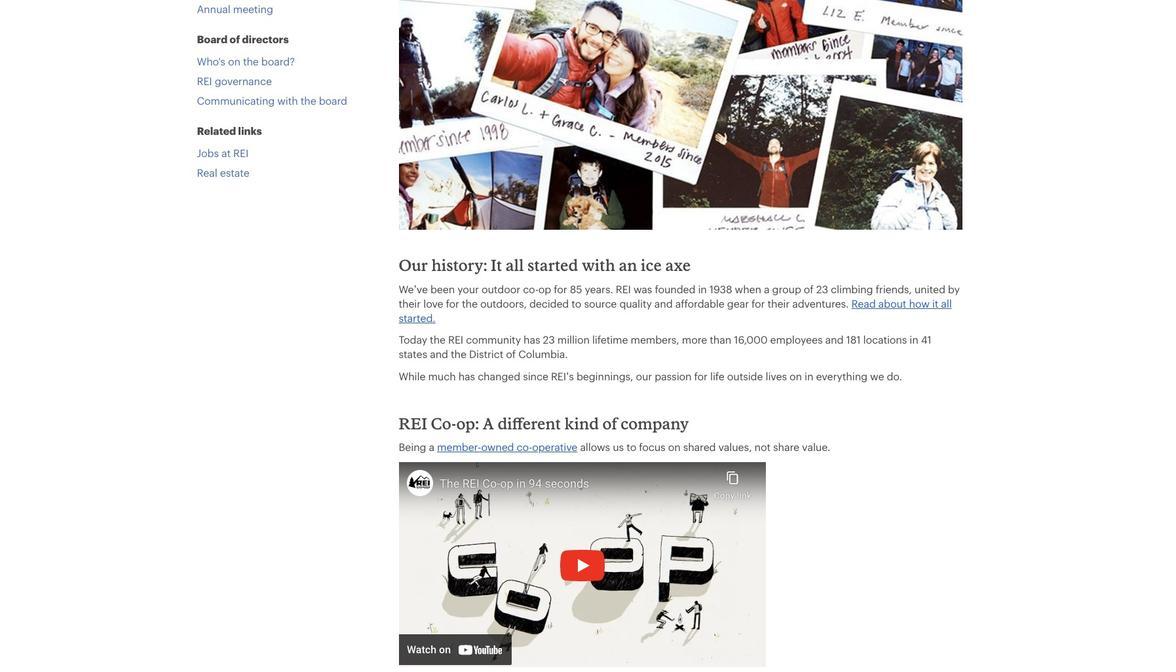 Task type: vqa. For each thing, say whether or not it's contained in the screenshot.
23
yes



Task type: describe. For each thing, give the bounding box(es) containing it.
communicating with the board link
[[197, 94, 347, 108]]

of up the being a member-owned co-operative allows us to focus on shared values, not share value.
[[603, 414, 617, 433]]

at
[[222, 147, 231, 159]]

than
[[710, 333, 732, 346]]

read about how it all started. link
[[399, 298, 952, 324]]

since
[[523, 370, 549, 383]]

co- for op
[[523, 283, 539, 296]]

being
[[399, 441, 426, 454]]

outdoor
[[482, 283, 521, 296]]

changed
[[478, 370, 521, 383]]

0 horizontal spatial a
[[429, 441, 435, 454]]

million
[[558, 333, 590, 346]]

0 horizontal spatial with
[[277, 94, 298, 107]]

quality
[[620, 298, 652, 310]]

navigation containing related links
[[197, 124, 388, 180]]

values,
[[719, 441, 752, 454]]

for down been
[[446, 298, 459, 310]]

has inside today the rei community has 23 million lifetime members, more than 16,000 employees and 181 locations in 41 states and the district of columbia.
[[524, 333, 540, 346]]

rei co-op: a different kind of company
[[399, 414, 689, 433]]

41
[[922, 333, 932, 346]]

for left life
[[695, 370, 708, 383]]

our
[[399, 256, 428, 275]]

value.
[[802, 441, 831, 454]]

community
[[466, 333, 521, 346]]

annual meeting
[[197, 3, 273, 15]]

related
[[197, 125, 236, 137]]

everything
[[816, 370, 868, 383]]

operative
[[532, 441, 578, 454]]

in inside we've been your outdoor co-op for 85 years. rei was founded in 1938 when a group of 23 climbing friends, united by their love for the outdoors, decided to source quality and affordable gear for their adventures.
[[698, 283, 707, 296]]

read about how it all started.
[[399, 298, 952, 324]]

district
[[469, 348, 504, 360]]

who's
[[197, 55, 225, 68]]

employees and
[[771, 333, 844, 346]]

being a member-owned co-operative allows us to focus on shared values, not share value.
[[399, 441, 831, 454]]

we've been your outdoor co-op for 85 years. rei was founded in 1938 when a group of 23 climbing friends, united by their love for the outdoors, decided to source quality and affordable gear for their adventures.
[[399, 283, 960, 310]]

decided
[[530, 298, 569, 310]]

by
[[948, 283, 960, 296]]

the inside we've been your outdoor co-op for 85 years. rei was founded in 1938 when a group of 23 climbing friends, united by their love for the outdoors, decided to source quality and affordable gear for their adventures.
[[462, 298, 478, 310]]

23 inside today the rei community has 23 million lifetime members, more than 16,000 employees and 181 locations in 41 states and the district of columbia.
[[543, 333, 555, 346]]

real estate link
[[197, 166, 250, 180]]

board
[[319, 94, 347, 107]]

1 vertical spatial with
[[582, 256, 616, 275]]

real estate
[[197, 167, 250, 179]]

been
[[431, 283, 455, 296]]

axe
[[666, 256, 691, 275]]

and inside today the rei community has 23 million lifetime members, more than 16,000 employees and 181 locations in 41 states and the district of columbia.
[[430, 348, 448, 360]]

outside
[[728, 370, 763, 383]]

while
[[399, 370, 426, 383]]

when
[[735, 283, 762, 296]]

the inside "link"
[[243, 55, 259, 68]]

related links
[[197, 125, 262, 137]]

about
[[879, 298, 907, 310]]

love
[[424, 298, 443, 310]]

members image
[[399, 0, 963, 230]]

members,
[[631, 333, 680, 346]]

not
[[755, 441, 771, 454]]

estate
[[220, 167, 250, 179]]

allows
[[580, 441, 610, 454]]

member-
[[437, 441, 481, 454]]

of inside we've been your outdoor co-op for 85 years. rei was founded in 1938 when a group of 23 climbing friends, united by their love for the outdoors, decided to source quality and affordable gear for their adventures.
[[804, 283, 814, 296]]

share
[[774, 441, 800, 454]]

locations
[[864, 333, 907, 346]]

annual meeting link
[[197, 2, 273, 16]]

while much has changed since rei's beginnings, our passion for life outside lives on in everything we do.
[[399, 370, 903, 383]]

owned
[[481, 441, 514, 454]]

was
[[634, 283, 652, 296]]

2 vertical spatial in
[[805, 370, 814, 383]]

today the rei community has 23 million lifetime members, more than 16,000 employees and 181 locations in 41 states and the district of columbia.
[[399, 333, 932, 360]]

ice
[[641, 256, 662, 275]]

rei inside today the rei community has 23 million lifetime members, more than 16,000 employees and 181 locations in 41 states and the district of columbia.
[[448, 333, 464, 346]]

rei right at
[[233, 147, 249, 159]]

directors
[[242, 33, 289, 45]]

governance
[[215, 75, 272, 87]]

friends,
[[876, 283, 912, 296]]

board of directors
[[197, 33, 289, 45]]

different
[[498, 414, 561, 433]]

climbing
[[831, 283, 873, 296]]

member-owned co-operative link
[[437, 441, 578, 454]]

life
[[711, 370, 725, 383]]

gear
[[728, 298, 749, 310]]

2 vertical spatial on
[[668, 441, 681, 454]]

the left board
[[301, 94, 316, 107]]

rei governance link
[[197, 74, 272, 88]]

to inside we've been your outdoor co-op for 85 years. rei was founded in 1938 when a group of 23 climbing friends, united by their love for the outdoors, decided to source quality and affordable gear for their adventures.
[[572, 298, 582, 310]]

founded
[[655, 283, 696, 296]]

0 horizontal spatial has
[[459, 370, 475, 383]]

source
[[584, 298, 617, 310]]

co-
[[431, 414, 457, 433]]

years.
[[585, 283, 613, 296]]

read
[[852, 298, 876, 310]]

links
[[238, 125, 262, 137]]

the right today
[[430, 333, 446, 346]]

for left 85
[[554, 283, 567, 296]]

meeting
[[233, 3, 273, 15]]



Task type: locate. For each thing, give the bounding box(es) containing it.
has
[[524, 333, 540, 346], [459, 370, 475, 383]]

we've
[[399, 283, 428, 296]]

jobs at rei
[[197, 147, 249, 159]]

rei down who's
[[197, 75, 212, 87]]

1 horizontal spatial to
[[627, 441, 637, 454]]

rei's
[[551, 370, 574, 383]]

0 vertical spatial has
[[524, 333, 540, 346]]

1 horizontal spatial has
[[524, 333, 540, 346]]

states
[[399, 348, 428, 360]]

real
[[197, 167, 217, 179]]

2 horizontal spatial on
[[790, 370, 802, 383]]

0 horizontal spatial and
[[430, 348, 448, 360]]

with
[[277, 94, 298, 107], [582, 256, 616, 275]]

co- down different
[[517, 441, 532, 454]]

started
[[528, 256, 578, 275]]

2 their from the left
[[768, 298, 790, 310]]

passion
[[655, 370, 692, 383]]

1 vertical spatial navigation
[[197, 124, 388, 180]]

the down your
[[462, 298, 478, 310]]

affordable
[[676, 298, 725, 310]]

their down we've in the left of the page
[[399, 298, 421, 310]]

in left 41
[[910, 333, 919, 346]]

it
[[933, 298, 939, 310]]

0 vertical spatial a
[[764, 283, 770, 296]]

do.
[[887, 370, 903, 383]]

to
[[572, 298, 582, 310], [627, 441, 637, 454]]

1938
[[710, 283, 733, 296]]

0 vertical spatial in
[[698, 283, 707, 296]]

history:
[[432, 256, 488, 275]]

the
[[243, 55, 259, 68], [301, 94, 316, 107], [462, 298, 478, 310], [430, 333, 446, 346], [451, 348, 467, 360]]

us
[[613, 441, 624, 454]]

united
[[915, 283, 946, 296]]

and inside we've been your outdoor co-op for 85 years. rei was founded in 1938 when a group of 23 climbing friends, united by their love for the outdoors, decided to source quality and affordable gear for their adventures.
[[655, 298, 673, 310]]

their
[[399, 298, 421, 310], [768, 298, 790, 310]]

1 horizontal spatial on
[[668, 441, 681, 454]]

op:
[[457, 414, 479, 433]]

of down community
[[506, 348, 516, 360]]

1 horizontal spatial and
[[655, 298, 673, 310]]

on right lives at the bottom right of the page
[[790, 370, 802, 383]]

0 vertical spatial to
[[572, 298, 582, 310]]

rei
[[197, 75, 212, 87], [233, 147, 249, 159], [616, 283, 631, 296], [448, 333, 464, 346], [399, 414, 427, 433]]

and up the much
[[430, 348, 448, 360]]

for down when
[[752, 298, 765, 310]]

in left everything on the right bottom of the page
[[805, 370, 814, 383]]

a inside we've been your outdoor co-op for 85 years. rei was founded in 1938 when a group of 23 climbing friends, united by their love for the outdoors, decided to source quality and affordable gear for their adventures.
[[764, 283, 770, 296]]

columbia.
[[519, 348, 568, 360]]

kind
[[565, 414, 599, 433]]

0 vertical spatial co-
[[523, 283, 539, 296]]

1 vertical spatial 23
[[543, 333, 555, 346]]

rei left community
[[448, 333, 464, 346]]

all
[[506, 256, 524, 275], [942, 298, 952, 310]]

rei governance
[[197, 75, 272, 87]]

a
[[483, 414, 494, 433]]

1 horizontal spatial with
[[582, 256, 616, 275]]

to right us
[[627, 441, 637, 454]]

0 horizontal spatial in
[[698, 283, 707, 296]]

on inside "link"
[[228, 55, 240, 68]]

communicating
[[197, 94, 275, 107]]

a right "being"
[[429, 441, 435, 454]]

our history: it all started with an ice axe
[[399, 256, 691, 275]]

co- up decided
[[523, 283, 539, 296]]

0 horizontal spatial their
[[399, 298, 421, 310]]

of inside today the rei community has 23 million lifetime members, more than 16,000 employees and 181 locations in 41 states and the district of columbia.
[[506, 348, 516, 360]]

has right the much
[[459, 370, 475, 383]]

co- inside we've been your outdoor co-op for 85 years. rei was founded in 1938 when a group of 23 climbing friends, united by their love for the outdoors, decided to source quality and affordable gear for their adventures.
[[523, 283, 539, 296]]

navigation
[[197, 32, 388, 108], [197, 124, 388, 180]]

the left district
[[451, 348, 467, 360]]

your
[[458, 283, 479, 296]]

who's on the board? link
[[197, 54, 295, 69]]

1 vertical spatial has
[[459, 370, 475, 383]]

23 inside we've been your outdoor co-op for 85 years. rei was founded in 1938 when a group of 23 climbing friends, united by their love for the outdoors, decided to source quality and affordable gear for their adventures.
[[817, 283, 829, 296]]

0 vertical spatial 23
[[817, 283, 829, 296]]

with down board?
[[277, 94, 298, 107]]

all inside the read about how it all started.
[[942, 298, 952, 310]]

0 vertical spatial on
[[228, 55, 240, 68]]

0 horizontal spatial to
[[572, 298, 582, 310]]

0 vertical spatial and
[[655, 298, 673, 310]]

and down founded
[[655, 298, 673, 310]]

rei up "being"
[[399, 414, 427, 433]]

board
[[197, 33, 228, 45]]

23 up columbia.
[[543, 333, 555, 346]]

all right it
[[506, 256, 524, 275]]

rei inside we've been your outdoor co-op for 85 years. rei was founded in 1938 when a group of 23 climbing friends, united by their love for the outdoors, decided to source quality and affordable gear for their adventures.
[[616, 283, 631, 296]]

how
[[909, 298, 930, 310]]

annual
[[197, 3, 231, 15]]

we
[[871, 370, 885, 383]]

1 vertical spatial on
[[790, 370, 802, 383]]

shared
[[683, 441, 716, 454]]

2 navigation from the top
[[197, 124, 388, 180]]

85
[[570, 283, 582, 296]]

0 vertical spatial with
[[277, 94, 298, 107]]

23 up adventures.
[[817, 283, 829, 296]]

of up adventures.
[[804, 283, 814, 296]]

company
[[621, 414, 689, 433]]

0 vertical spatial navigation
[[197, 32, 388, 108]]

1 vertical spatial co-
[[517, 441, 532, 454]]

1 vertical spatial and
[[430, 348, 448, 360]]

in
[[698, 283, 707, 296], [910, 333, 919, 346], [805, 370, 814, 383]]

much
[[428, 370, 456, 383]]

jobs at rei link
[[197, 146, 249, 161]]

in inside today the rei community has 23 million lifetime members, more than 16,000 employees and 181 locations in 41 states and the district of columbia.
[[910, 333, 919, 346]]

1 vertical spatial to
[[627, 441, 637, 454]]

who's on the board?
[[197, 55, 295, 68]]

1 vertical spatial in
[[910, 333, 919, 346]]

all right "it"
[[942, 298, 952, 310]]

to down 85
[[572, 298, 582, 310]]

navigation containing board of directors
[[197, 32, 388, 108]]

1 vertical spatial a
[[429, 441, 435, 454]]

group
[[773, 283, 802, 296]]

for
[[554, 283, 567, 296], [446, 298, 459, 310], [752, 298, 765, 310], [695, 370, 708, 383]]

lifetime
[[593, 333, 628, 346]]

of right board
[[230, 33, 240, 45]]

1 horizontal spatial in
[[805, 370, 814, 383]]

adventures.
[[793, 298, 849, 310]]

of
[[230, 33, 240, 45], [804, 283, 814, 296], [506, 348, 516, 360], [603, 414, 617, 433]]

1 their from the left
[[399, 298, 421, 310]]

with up years.
[[582, 256, 616, 275]]

in up affordable
[[698, 283, 707, 296]]

the up "governance"
[[243, 55, 259, 68]]

board?
[[261, 55, 295, 68]]

on up rei governance
[[228, 55, 240, 68]]

outdoors,
[[480, 298, 527, 310]]

rei up quality
[[616, 283, 631, 296]]

communicating with the board
[[197, 94, 347, 107]]

on right focus
[[668, 441, 681, 454]]

0 vertical spatial all
[[506, 256, 524, 275]]

0 horizontal spatial 23
[[543, 333, 555, 346]]

1 horizontal spatial all
[[942, 298, 952, 310]]

lives
[[766, 370, 787, 383]]

a right when
[[764, 283, 770, 296]]

jobs
[[197, 147, 219, 159]]

focus
[[639, 441, 666, 454]]

1 horizontal spatial 23
[[817, 283, 829, 296]]

1 horizontal spatial a
[[764, 283, 770, 296]]

1 horizontal spatial their
[[768, 298, 790, 310]]

a
[[764, 283, 770, 296], [429, 441, 435, 454]]

co- for operative
[[517, 441, 532, 454]]

it
[[491, 256, 502, 275]]

our
[[636, 370, 652, 383]]

1 navigation from the top
[[197, 32, 388, 108]]

has up columbia.
[[524, 333, 540, 346]]

beginnings,
[[577, 370, 634, 383]]

more
[[682, 333, 707, 346]]

1 vertical spatial all
[[942, 298, 952, 310]]

2 horizontal spatial in
[[910, 333, 919, 346]]

co-
[[523, 283, 539, 296], [517, 441, 532, 454]]

their down group
[[768, 298, 790, 310]]

and
[[655, 298, 673, 310], [430, 348, 448, 360]]

today
[[399, 333, 427, 346]]

0 horizontal spatial on
[[228, 55, 240, 68]]

op
[[539, 283, 551, 296]]

181
[[847, 333, 861, 346]]

0 horizontal spatial all
[[506, 256, 524, 275]]



